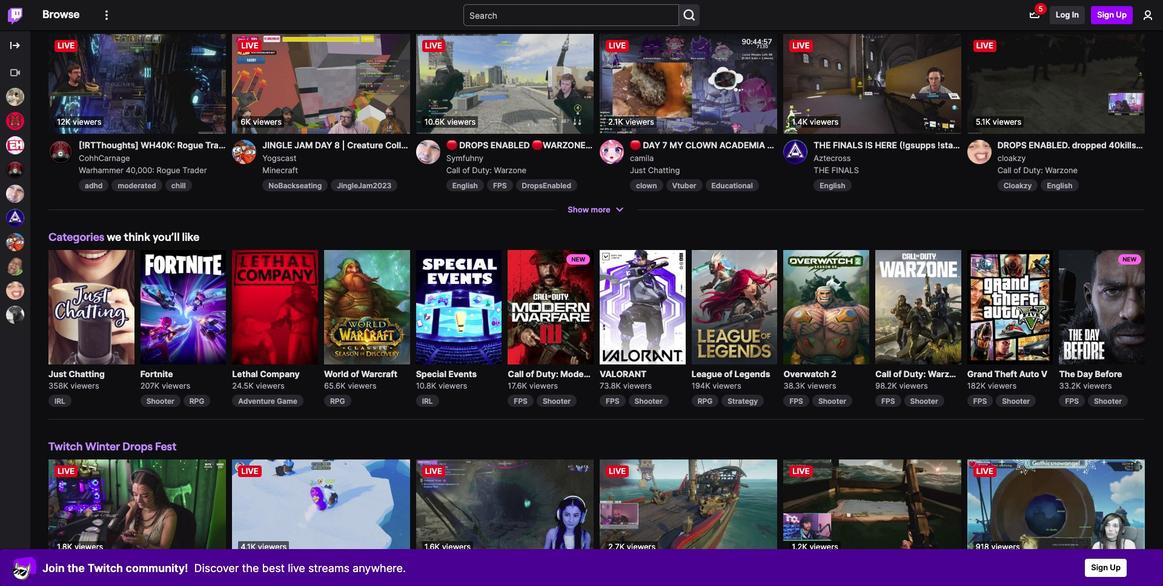 Task type: locate. For each thing, give the bounding box(es) containing it.
🔴 day 7 my clown academia subathon!!! | my figure is out | !figure !goals !gg image
[[600, 34, 778, 134]]

english down the finals link
[[820, 181, 846, 190]]

english link down drops enabled. dropped 40kills alread cloakzy call of duty: warzone
[[1041, 180, 1079, 192]]

the day before cover image image
[[1060, 250, 1146, 365]]

2 rpg from the left
[[330, 397, 345, 406]]

2 english from the left
[[820, 181, 846, 190]]

of inside league of legends 194k viewers
[[724, 369, 733, 379]]

just chatting link up 358k viewers link
[[48, 368, 134, 380]]

drops | 10 hours | 2 subs = omen !shipset 🎁 | join our captains !club image
[[600, 460, 778, 560]]

3 viewers from the left
[[256, 381, 285, 391]]

1 english link from the left
[[446, 180, 484, 192]]

2 irl link from the left
[[416, 395, 439, 407]]

33.2k viewers link
[[1060, 381, 1113, 391]]

2 horizontal spatial warzone
[[1046, 165, 1078, 175]]

you'll
[[153, 230, 180, 244]]

0 horizontal spatial aztecross image
[[6, 209, 24, 227]]

of for call of duty: modern warfare iii
[[526, 369, 534, 379]]

1 irl from the left
[[55, 397, 65, 406]]

9 viewers from the left
[[808, 381, 837, 391]]

we
[[107, 230, 121, 244]]

show more element
[[568, 204, 611, 216]]

0 horizontal spatial new
[[572, 256, 586, 263]]

0 vertical spatial up
[[1117, 10, 1127, 20]]

call up 17.6k
[[508, 369, 524, 379]]

events
[[449, 369, 477, 379]]

rpg
[[190, 397, 204, 406], [330, 397, 345, 406], [698, 397, 713, 406]]

shooter for call of duty: warzone
[[911, 397, 939, 406]]

grand
[[968, 369, 993, 379]]

rpg down '194k'
[[698, 397, 713, 406]]

3 english link from the left
[[1041, 180, 1079, 192]]

rpg down 65.6k
[[330, 397, 345, 406]]

1 horizontal spatial just chatting link
[[630, 165, 680, 175]]

viewers down fortnite link
[[162, 381, 191, 391]]

join
[[42, 562, 65, 575]]

2 horizontal spatial english
[[1048, 181, 1073, 190]]

camila link
[[630, 140, 778, 165]]

viewers down the day before link
[[1084, 381, 1113, 391]]

🔵 !drops 🔵 new avatar game | !corsair !nordvpn | @anniefuchsia on socials image
[[416, 460, 594, 560]]

1 horizontal spatial cloakzy image
[[968, 140, 992, 165]]

viewers down world of warcraft link
[[348, 381, 377, 391]]

yogscast image
[[232, 140, 257, 165], [6, 233, 24, 252]]

finals
[[833, 140, 863, 151], [832, 165, 859, 175]]

2 horizontal spatial rpg link
[[692, 395, 719, 407]]

just up 358k
[[48, 369, 67, 379]]

viewers right 358k
[[70, 381, 99, 391]]

shooter link for overwatch 2
[[813, 395, 853, 407]]

nmplol image
[[6, 258, 24, 276]]

1 horizontal spatial warzone
[[928, 369, 965, 379]]

shooter
[[146, 397, 174, 406], [543, 397, 571, 406], [635, 397, 663, 406], [819, 397, 847, 406], [911, 397, 939, 406], [1003, 397, 1031, 406], [1095, 397, 1123, 406]]

viewers inside world of warcraft 65.6k viewers
[[348, 381, 377, 391]]

fps link down 17.6k
[[508, 395, 534, 407]]

warzone for call of duty: warzone 98.2k viewers
[[928, 369, 965, 379]]

shooter link
[[140, 395, 180, 407], [537, 395, 577, 407], [629, 395, 669, 407], [813, 395, 853, 407], [905, 395, 945, 407], [997, 395, 1037, 407], [1088, 395, 1129, 407]]

adventure game link
[[232, 395, 304, 407]]

0 vertical spatial the
[[814, 140, 831, 151]]

call for call of duty: warzone 98.2k viewers
[[876, 369, 892, 379]]

182k
[[968, 381, 986, 391]]

call down symfuhny
[[446, 165, 460, 175]]

symfuhny image
[[416, 140, 440, 165], [6, 185, 24, 203]]

of up 17.6k viewers "link"
[[526, 369, 534, 379]]

alread
[[1139, 140, 1164, 151]]

2 new link from the left
[[1060, 250, 1146, 365]]

aztecross image left aztecross at the right of the page
[[784, 140, 808, 165]]

fps down 33.2k
[[1066, 397, 1079, 406]]

0 horizontal spatial yogscast image
[[6, 233, 24, 252]]

fps link down 38.3k
[[784, 395, 810, 407]]

0 vertical spatial sign up
[[1098, 10, 1127, 20]]

shooter down 33.2k viewers "link"
[[1095, 397, 1123, 406]]

of down cloakzy
[[1014, 165, 1022, 175]]

1 horizontal spatial yogscast image
[[232, 140, 257, 165]]

chatting up 358k viewers link
[[69, 369, 105, 379]]

shooter for overwatch 2
[[819, 397, 847, 406]]

fps for valorant
[[606, 397, 620, 406]]

1 horizontal spatial english link
[[814, 180, 852, 192]]

1 irl link from the left
[[48, 395, 71, 407]]

38.3k viewers link
[[784, 381, 837, 391]]

duty: up cloakzy link
[[1024, 165, 1044, 175]]

just for just chatting
[[630, 165, 646, 175]]

7 shooter from the left
[[1095, 397, 1123, 406]]

educational link
[[706, 180, 759, 192]]

the finals link
[[814, 165, 859, 175]]

cloakzy image up graycen icon
[[6, 282, 24, 300]]

just inside just chatting 358k viewers
[[48, 369, 67, 379]]

warzone left grand
[[928, 369, 965, 379]]

of inside world of warcraft 65.6k viewers
[[351, 369, 359, 379]]

3 shooter link from the left
[[629, 395, 669, 407]]

1 horizontal spatial english
[[820, 181, 846, 190]]

the down aztecross at the right of the page
[[814, 165, 830, 175]]

fps link for the day before
[[1060, 395, 1085, 407]]

shooter for valorant
[[635, 397, 663, 406]]

just chatting 358k viewers
[[48, 369, 105, 391]]

just chatting link down the camila
[[630, 165, 680, 175]]

cloakzy
[[998, 153, 1026, 163]]

chatting for just chatting 358k viewers
[[69, 369, 105, 379]]

viewers right 17.6k
[[530, 381, 558, 391]]

of inside call of duty: modern warfare iii 17.6k viewers
[[526, 369, 534, 379]]

0 horizontal spatial rpg link
[[184, 395, 211, 407]]

browse
[[42, 7, 80, 21]]

1 new from the left
[[572, 256, 586, 263]]

irl down 10.8k at the bottom of the page
[[422, 397, 433, 406]]

6 viewers from the left
[[530, 381, 558, 391]]

0 horizontal spatial irl
[[55, 397, 65, 406]]

yogscast image up nmplol image
[[6, 233, 24, 252]]

fps link down the 73.8k
[[600, 395, 626, 407]]

shooter link for call of duty: modern warfare iii
[[537, 395, 577, 407]]

irl link
[[48, 395, 71, 407], [416, 395, 439, 407]]

chatting inside just chatting 358k viewers
[[69, 369, 105, 379]]

1 viewers from the left
[[70, 381, 99, 391]]

shooter link down "73.8k viewers" link
[[629, 395, 669, 407]]

0 horizontal spatial rpg
[[190, 397, 204, 406]]

company
[[260, 369, 300, 379]]

of up 98.2k viewers link
[[894, 369, 902, 379]]

shooter link down call of duty: warzone 98.2k viewers
[[905, 395, 945, 407]]

fps
[[493, 181, 507, 190], [514, 397, 528, 406], [606, 397, 620, 406], [790, 397, 804, 406], [882, 397, 896, 406], [974, 397, 987, 406], [1066, 397, 1079, 406]]

educational
[[712, 181, 753, 190]]

the finals is here (!gsupps !starforge !steelserie !hdmi) aztecross the finals
[[814, 140, 1053, 175]]

viewers down special events link
[[439, 381, 468, 391]]

duty: up 17.6k viewers "link"
[[536, 369, 559, 379]]

minecraft link
[[263, 165, 298, 175]]

3 english from the left
[[1048, 181, 1073, 190]]

english down call of duty: warzone
[[453, 181, 478, 190]]

24.5k viewers link
[[232, 381, 285, 391]]

[!rtthoughts] wh40k: rogue trader continues (!build) - otkvga @ 3pm et - !chonksweater / !invest / !emberville / !powergpu image
[[48, 34, 226, 134]]

english link down call of duty: warzone
[[446, 180, 484, 192]]

1 shooter link from the left
[[140, 395, 180, 407]]

new for before
[[1123, 256, 1137, 263]]

aztecross image
[[784, 140, 808, 165], [6, 209, 24, 227]]

duty: inside call of duty: modern warfare iii 17.6k viewers
[[536, 369, 559, 379]]

viewers inside the fortnite 207k viewers
[[162, 381, 191, 391]]

2 horizontal spatial rpg
[[698, 397, 713, 406]]

1 horizontal spatial chatting
[[648, 165, 680, 175]]

of up 65.6k viewers link on the left of page
[[351, 369, 359, 379]]

fps down call of duty: warzone
[[493, 181, 507, 190]]

of for call of duty: warzone
[[894, 369, 902, 379]]

Search Input search field
[[464, 4, 679, 26]]

warzone inside call of duty: warzone 98.2k viewers
[[928, 369, 965, 379]]

up
[[1117, 10, 1127, 20], [1111, 563, 1121, 573]]

0 vertical spatial chatting
[[648, 165, 680, 175]]

join the twitch community! discover the best live streams anywhere.
[[42, 562, 406, 575]]

overwatch 2 link
[[784, 368, 870, 380]]

shooter link down 207k viewers link
[[140, 395, 180, 407]]

show more button
[[562, 201, 632, 219]]

call inside drops enabled. dropped 40kills alread cloakzy call of duty: warzone
[[998, 165, 1012, 175]]

cloakzy image
[[968, 140, 992, 165], [6, 282, 24, 300]]

0 vertical spatial symfuhny image
[[416, 140, 440, 165]]

0 vertical spatial aztecross image
[[784, 140, 808, 165]]

2 rpg link from the left
[[324, 395, 351, 407]]

1 shooter from the left
[[146, 397, 174, 406]]

shooter link down the 38.3k viewers link
[[813, 395, 853, 407]]

8 viewers from the left
[[713, 381, 742, 391]]

lethal company 24.5k viewers
[[232, 369, 300, 391]]

nobackseating
[[269, 181, 322, 190]]

shooter link for valorant
[[629, 395, 669, 407]]

182k viewers link
[[968, 381, 1017, 391]]

english down drops enabled. dropped 40kills alread cloakzy call of duty: warzone
[[1048, 181, 1073, 190]]

in
[[1073, 10, 1080, 20]]

shooter for grand theft auto v
[[1003, 397, 1031, 406]]

rpg link down 65.6k
[[324, 395, 351, 407]]

fps link down 33.2k
[[1060, 395, 1085, 407]]

1 horizontal spatial rpg link
[[324, 395, 351, 407]]

2 shooter link from the left
[[537, 395, 577, 407]]

1 horizontal spatial the
[[242, 562, 259, 575]]

2 viewers from the left
[[162, 381, 191, 391]]

viewers inside call of duty: modern warfare iii 17.6k viewers
[[530, 381, 558, 391]]

1 horizontal spatial irl link
[[416, 395, 439, 407]]

call of duty: warzone link up 98.2k viewers link
[[876, 368, 965, 380]]

7 viewers from the left
[[623, 381, 652, 391]]

warzone down symfuhny link
[[494, 165, 527, 175]]

dropsenabled link
[[516, 180, 578, 192]]

viewers inside the day before 33.2k viewers
[[1084, 381, 1113, 391]]

of up the 194k viewers 'link'
[[724, 369, 733, 379]]

enabled.
[[1029, 140, 1070, 151]]

rpg link down fortnite link
[[184, 395, 211, 407]]

cohhcarnage image
[[6, 161, 24, 179]]

call down cloakzy
[[998, 165, 1012, 175]]

0 horizontal spatial new link
[[508, 250, 594, 365]]

irl down 358k
[[55, 397, 65, 406]]

0 horizontal spatial warzone
[[494, 165, 527, 175]]

6 shooter link from the left
[[997, 395, 1037, 407]]

the right join
[[67, 562, 85, 575]]

0 horizontal spatial chatting
[[69, 369, 105, 379]]

jinglejam2023
[[337, 181, 392, 190]]

cloakzy image left cloakzy
[[968, 140, 992, 165]]

shooter down call of duty: modern warfare iii 17.6k viewers
[[543, 397, 571, 406]]

fps link down 182k
[[968, 395, 994, 407]]

0 horizontal spatial the
[[67, 562, 85, 575]]

duty: for call of duty: modern warfare iii 17.6k viewers
[[536, 369, 559, 379]]

viewers down the overwatch 2 link
[[808, 381, 837, 391]]

viewers
[[70, 381, 99, 391], [162, 381, 191, 391], [256, 381, 285, 391], [348, 381, 377, 391], [439, 381, 468, 391], [530, 381, 558, 391], [623, 381, 652, 391], [713, 381, 742, 391], [808, 381, 837, 391], [900, 381, 928, 391], [988, 381, 1017, 391], [1084, 381, 1113, 391]]

nickeh30 image
[[6, 136, 24, 155]]

0 horizontal spatial english link
[[446, 180, 484, 192]]

12 viewers from the left
[[1084, 381, 1113, 391]]

fps for call of duty: modern warfare iii
[[514, 397, 528, 406]]

4 viewers from the left
[[348, 381, 377, 391]]

73.8k viewers link
[[600, 381, 652, 391]]

1 rpg link from the left
[[184, 395, 211, 407]]

chill link
[[165, 180, 192, 192]]

4 shooter from the left
[[819, 397, 847, 406]]

shooter link for call of duty: warzone
[[905, 395, 945, 407]]

just for just chatting 358k viewers
[[48, 369, 67, 379]]

symfuhny image left symfuhny
[[416, 140, 440, 165]]

call inside call of duty: modern warfare iii 17.6k viewers
[[508, 369, 524, 379]]

call up '98.2k'
[[876, 369, 892, 379]]

11 viewers from the left
[[988, 381, 1017, 391]]

world of warcraft link
[[324, 368, 410, 380]]

0 vertical spatial twitch
[[48, 440, 83, 453]]

0 horizontal spatial symfuhny image
[[6, 185, 24, 203]]

fps down '98.2k'
[[882, 397, 896, 406]]

1 vertical spatial finals
[[832, 165, 859, 175]]

1 horizontal spatial twitch
[[88, 562, 123, 575]]

special events link
[[416, 368, 502, 380]]

2 horizontal spatial english link
[[1041, 180, 1079, 192]]

call of duty: warzone link down !hdmi)
[[998, 165, 1078, 175]]

viewers down theft
[[988, 381, 1017, 391]]

call of duty: warzone link down symfuhny
[[446, 165, 527, 175]]

rpg down fortnite link
[[190, 397, 204, 406]]

24.5k
[[232, 381, 254, 391]]

duty: inside call of duty: warzone 98.2k viewers
[[904, 369, 926, 379]]

of down symfuhny
[[463, 165, 470, 175]]

🔴 drops enabled 🔴warzone 3 is here!!! 🔴 new map 🔴 new movement 🔴 new gulag 🔴 ram-7 is back 🔴 is cod back? image
[[416, 34, 594, 134]]

shooter link down 33.2k viewers "link"
[[1088, 395, 1129, 407]]

10 viewers from the left
[[900, 381, 928, 391]]

7 shooter link from the left
[[1088, 395, 1129, 407]]

finals down aztecross at the right of the page
[[832, 165, 859, 175]]

viewers inside overwatch 2 38.3k viewers
[[808, 381, 837, 391]]

viewers down lethal company link
[[256, 381, 285, 391]]

0 horizontal spatial twitch
[[48, 440, 83, 453]]

sign
[[1098, 10, 1115, 20], [1092, 563, 1109, 573]]

anywhere.
[[353, 562, 406, 575]]

2 shooter from the left
[[543, 397, 571, 406]]

sypherpk image
[[6, 112, 24, 130]]

1 horizontal spatial rpg
[[330, 397, 345, 406]]

0 horizontal spatial cloakzy image
[[6, 282, 24, 300]]

viewers inside special events 10.8k viewers
[[439, 381, 468, 391]]

chatting for just chatting
[[648, 165, 680, 175]]

of
[[463, 165, 470, 175], [1014, 165, 1022, 175], [351, 369, 359, 379], [526, 369, 534, 379], [724, 369, 733, 379], [894, 369, 902, 379]]

viewers inside just chatting 358k viewers
[[70, 381, 99, 391]]

shooter link for grand theft auto v
[[997, 395, 1037, 407]]

theft
[[995, 369, 1018, 379]]

show more
[[568, 205, 611, 214]]

1 vertical spatial symfuhny image
[[6, 185, 24, 203]]

of inside call of duty: warzone 98.2k viewers
[[894, 369, 902, 379]]

viewers down the 'iii'
[[623, 381, 652, 391]]

1 vertical spatial just
[[48, 369, 67, 379]]

english link
[[446, 180, 484, 192], [814, 180, 852, 192], [1041, 180, 1079, 192]]

0 horizontal spatial just
[[48, 369, 67, 379]]

shooter link down call of duty: modern warfare iii 17.6k viewers
[[537, 395, 577, 407]]

1 vertical spatial yogscast image
[[6, 233, 24, 252]]

207k
[[140, 381, 160, 391]]

english for 2nd english link
[[820, 181, 846, 190]]

twitch left 'community!'
[[88, 562, 123, 575]]

40kills
[[1109, 140, 1137, 151]]

just down the camila
[[630, 165, 646, 175]]

358k
[[48, 381, 68, 391]]

finals up aztecross at the right of the page
[[833, 140, 863, 151]]

0 vertical spatial just
[[630, 165, 646, 175]]

0 horizontal spatial call of duty: warzone link
[[446, 165, 527, 175]]

2 the from the left
[[242, 562, 259, 575]]

aztecross
[[814, 153, 851, 163]]

chatting up clown link
[[648, 165, 680, 175]]

2 the from the top
[[814, 165, 830, 175]]

0 vertical spatial sign
[[1098, 10, 1115, 20]]

drops
[[123, 440, 153, 453]]

yogscast image left yogscast
[[232, 140, 257, 165]]

shooter down grand theft auto v 182k viewers
[[1003, 397, 1031, 406]]

2 new from the left
[[1123, 256, 1137, 263]]

adventure game
[[238, 397, 297, 406]]

twitch left winter
[[48, 440, 83, 453]]

1 vertical spatial aztecross image
[[6, 209, 24, 227]]

rpg link down '194k'
[[692, 395, 719, 407]]

10.8k viewers link
[[416, 381, 468, 391]]

adhd
[[85, 181, 103, 190]]

fps link for call of duty: warzone
[[876, 395, 902, 407]]

just chatting cover image image
[[48, 250, 134, 365]]

game
[[277, 397, 297, 406]]

shooter down call of duty: warzone 98.2k viewers
[[911, 397, 939, 406]]

call of duty: warzone link
[[446, 165, 527, 175], [998, 165, 1078, 175], [876, 368, 965, 380]]

warzone down enabled.
[[1046, 165, 1078, 175]]

5 shooter from the left
[[911, 397, 939, 406]]

english link down the finals link
[[814, 180, 852, 192]]

fps down 17.6k
[[514, 397, 528, 406]]

fps link down '98.2k'
[[876, 395, 902, 407]]

1 horizontal spatial aztecross image
[[784, 140, 808, 165]]

0 vertical spatial just chatting link
[[630, 165, 680, 175]]

1 new link from the left
[[508, 250, 594, 365]]

the up aztecross at the right of the page
[[814, 140, 831, 151]]

1 horizontal spatial irl
[[422, 397, 433, 406]]

2 irl from the left
[[422, 397, 433, 406]]

coolcat image
[[12, 556, 36, 581]]

1 vertical spatial chatting
[[69, 369, 105, 379]]

1 vertical spatial the
[[814, 165, 830, 175]]

shooter down "73.8k viewers" link
[[635, 397, 663, 406]]

aztecross image up nmplol image
[[6, 209, 24, 227]]

0 horizontal spatial just chatting link
[[48, 368, 134, 380]]

duty: down symfuhny
[[472, 165, 492, 175]]

fps for call of duty: warzone
[[882, 397, 896, 406]]

duty:
[[472, 165, 492, 175], [1024, 165, 1044, 175], [536, 369, 559, 379], [904, 369, 926, 379]]

viewers inside call of duty: warzone 98.2k viewers
[[900, 381, 928, 391]]

duty: for call of duty: warzone 98.2k viewers
[[904, 369, 926, 379]]

shooter link down grand theft auto v 182k viewers
[[997, 395, 1037, 407]]

irl link down 358k
[[48, 395, 71, 407]]

fps down the 73.8k
[[606, 397, 620, 406]]

call of duty: modern warfare iii link
[[508, 368, 637, 380]]

5 shooter link from the left
[[905, 395, 945, 407]]

cloakzy link
[[998, 180, 1038, 192]]

sign up button
[[1092, 6, 1133, 24], [1086, 559, 1127, 578]]

5 viewers from the left
[[439, 381, 468, 391]]

sign up
[[1098, 10, 1127, 20], [1092, 563, 1121, 573]]

1 vertical spatial cloakzy image
[[6, 282, 24, 300]]

fps link for call of duty: modern warfare iii
[[508, 395, 534, 407]]

viewers inside the lethal company 24.5k viewers
[[256, 381, 285, 391]]

valorant link
[[600, 368, 686, 380]]

symfuhny image down cohhcarnage image
[[6, 185, 24, 203]]

shooter for call of duty: modern warfare iii
[[543, 397, 571, 406]]

fps down 38.3k
[[790, 397, 804, 406]]

viewers down league of legends link
[[713, 381, 742, 391]]

3 shooter from the left
[[635, 397, 663, 406]]

1 english from the left
[[453, 181, 478, 190]]

2 horizontal spatial call of duty: warzone link
[[998, 165, 1078, 175]]

1 horizontal spatial just
[[630, 165, 646, 175]]

legends
[[735, 369, 771, 379]]

viewers right '98.2k'
[[900, 381, 928, 391]]

duty: up 98.2k viewers link
[[904, 369, 926, 379]]

english for first english link from right
[[1048, 181, 1073, 190]]

the left best
[[242, 562, 259, 575]]

10.8k
[[416, 381, 437, 391]]

call inside call of duty: warzone 98.2k viewers
[[876, 369, 892, 379]]

4 shooter link from the left
[[813, 395, 853, 407]]

0 horizontal spatial irl link
[[48, 395, 71, 407]]

modern
[[561, 369, 593, 379]]

duty: for call of duty: warzone
[[472, 165, 492, 175]]

cohhcarnage image
[[48, 140, 73, 165]]

shooter down the 38.3k viewers link
[[819, 397, 847, 406]]

irl link down 10.8k at the bottom of the page
[[416, 395, 439, 407]]

winter fest drops all night image
[[232, 460, 410, 560]]

shooter down 207k viewers link
[[146, 397, 174, 406]]

0 vertical spatial cloakzy image
[[968, 140, 992, 165]]

irl
[[55, 397, 65, 406], [422, 397, 433, 406]]

1 horizontal spatial new link
[[1060, 250, 1146, 365]]

1 horizontal spatial new
[[1123, 256, 1137, 263]]

best
[[262, 562, 285, 575]]

special events cover image image
[[416, 250, 502, 365]]

1 vertical spatial up
[[1111, 563, 1121, 573]]

6 shooter from the left
[[1003, 397, 1031, 406]]

0 horizontal spatial english
[[453, 181, 478, 190]]

fps down 182k
[[974, 397, 987, 406]]



Task type: describe. For each thing, give the bounding box(es) containing it.
show
[[568, 205, 589, 214]]

irl link for just
[[48, 395, 71, 407]]

yogscast image inside recommended channels group
[[6, 233, 24, 252]]

65.6k
[[324, 381, 346, 391]]

358k viewers link
[[48, 381, 99, 391]]

1 the from the top
[[814, 140, 831, 151]]

call of duty: warzone
[[446, 165, 527, 175]]

shooter for the day before
[[1095, 397, 1123, 406]]

call of duty: modern warfare iii 17.6k viewers
[[508, 369, 637, 391]]

league
[[692, 369, 723, 379]]

1 vertical spatial twitch
[[88, 562, 123, 575]]

browse link
[[42, 0, 80, 29]]

league of legends link
[[692, 368, 778, 380]]

fps link for valorant
[[600, 395, 626, 407]]

194k
[[692, 381, 711, 391]]

the
[[1060, 369, 1076, 379]]

log
[[1056, 10, 1071, 20]]

98.2k viewers link
[[876, 381, 928, 391]]

adventure
[[238, 397, 275, 406]]

40,000:
[[126, 165, 155, 175]]

special events 10.8k viewers
[[416, 369, 477, 391]]

chill
[[171, 181, 186, 190]]

cohhcarnage
[[79, 153, 130, 163]]

world of warcraft 65.6k viewers
[[324, 369, 398, 391]]

recommended channels group
[[0, 61, 30, 327]]

call for call of duty: warzone
[[446, 165, 460, 175]]

warzone for call of duty: warzone
[[494, 165, 527, 175]]

think
[[124, 230, 150, 244]]

symfuhny
[[446, 153, 484, 163]]

overwatch 2 cover image image
[[784, 250, 870, 365]]

3 rpg link from the left
[[692, 395, 719, 407]]

yogscast link
[[263, 140, 410, 165]]

vtuber link
[[666, 180, 703, 192]]

grand theft auto v cover image image
[[968, 250, 1054, 365]]

17.6k viewers link
[[508, 381, 558, 391]]

trader
[[183, 165, 207, 175]]

fps for overwatch 2
[[790, 397, 804, 406]]

fps for the day before
[[1066, 397, 1079, 406]]

17.6k
[[508, 381, 527, 391]]

!starforge
[[938, 140, 979, 151]]

1 vertical spatial sign
[[1092, 563, 1109, 573]]

warzone inside drops enabled. dropped 40kills alread cloakzy call of duty: warzone
[[1046, 165, 1078, 175]]

auto
[[1020, 369, 1040, 379]]

symfuhny image inside recommended channels group
[[6, 185, 24, 203]]

valorant
[[600, 369, 647, 379]]

camila image
[[600, 140, 624, 165]]

here
[[875, 140, 898, 151]]

streams
[[308, 562, 350, 575]]

moderated
[[118, 181, 156, 190]]

call of duty: warzone link for cloakzy
[[998, 165, 1078, 175]]

v
[[1042, 369, 1048, 379]]

symfuhny link
[[446, 140, 594, 165]]

log in
[[1056, 10, 1080, 20]]

warhammer 40,000: rogue trader
[[79, 165, 207, 175]]

3 rpg from the left
[[698, 397, 713, 406]]

more
[[591, 205, 611, 214]]

the day before 33.2k viewers
[[1060, 369, 1123, 391]]

log in button
[[1050, 6, 1086, 24]]

strategy link
[[722, 395, 764, 407]]

league of legends cover image image
[[692, 250, 778, 365]]

twitch winter drops fest
[[48, 440, 177, 453]]

🟢 drops + pc game pass holiday rewards (!rewards) (!giveaway) (!steals) (!coffee) (!drops) image
[[784, 460, 962, 560]]

0 vertical spatial sign up button
[[1092, 6, 1133, 24]]

rogue
[[157, 165, 180, 175]]

yogscast
[[263, 153, 297, 163]]

[24/7 drops/charity stream] for the first time image
[[968, 460, 1145, 560]]

call for call of duty: modern warfare iii 17.6k viewers
[[508, 369, 524, 379]]

0 vertical spatial yogscast image
[[232, 140, 257, 165]]

dropsenabled
[[522, 181, 572, 190]]

lethal company cover image image
[[232, 250, 318, 365]]

discover
[[194, 562, 239, 575]]

1 horizontal spatial symfuhny image
[[416, 140, 440, 165]]

1 horizontal spatial call of duty: warzone link
[[876, 368, 965, 380]]

aztecross image inside recommended channels group
[[6, 209, 24, 227]]

winter
[[85, 440, 120, 453]]

just chatting
[[630, 165, 680, 175]]

viewers inside valorant 73.8k viewers
[[623, 381, 652, 391]]

jinglejam2023 link
[[331, 180, 398, 192]]

fps for grand theft auto v
[[974, 397, 987, 406]]

adhd link
[[79, 180, 109, 192]]

warhammer
[[79, 165, 124, 175]]

twitch winter drops fest link
[[48, 440, 177, 453]]

the finals is here (!gsupps !starforge !steelserie !hdmi) image
[[784, 34, 962, 134]]

irl for just
[[55, 397, 65, 406]]

2 english link from the left
[[814, 180, 852, 192]]

call of duty: warzone link for symfuhny
[[446, 165, 527, 175]]

2
[[832, 369, 837, 379]]

overwatch 2 38.3k viewers
[[784, 369, 837, 391]]

duty: inside drops enabled. dropped 40kills alread cloakzy call of duty: warzone
[[1024, 165, 1044, 175]]

new link for duty:
[[508, 250, 594, 365]]

live
[[288, 562, 305, 575]]

call of duty: warzone cover image image
[[876, 250, 962, 365]]

65.6k viewers link
[[324, 381, 377, 391]]

!steelserie
[[981, 140, 1024, 151]]

fps link for grand theft auto v
[[968, 395, 994, 407]]

irl for special
[[422, 397, 433, 406]]

irl link for special
[[416, 395, 439, 407]]

like
[[182, 230, 200, 244]]

valorant 73.8k viewers
[[600, 369, 652, 391]]

valorant cover image image
[[600, 250, 686, 365]]

warfare
[[595, 369, 628, 379]]

before
[[1096, 369, 1123, 379]]

we think you'll like element
[[45, 250, 1149, 429]]

fps link for overwatch 2
[[784, 395, 810, 407]]

english for first english link
[[453, 181, 478, 190]]

shooter link for the day before
[[1088, 395, 1129, 407]]

cohhcarnage link
[[79, 140, 226, 165]]

day
[[1078, 369, 1094, 379]]

1 vertical spatial sign up
[[1092, 563, 1121, 573]]

1 vertical spatial just chatting link
[[48, 368, 134, 380]]

33.2k
[[1060, 381, 1082, 391]]

jingle jam day 8 | creature collector, mcc island bingo, maraoke & story games! image
[[232, 34, 410, 134]]

1 rpg from the left
[[190, 397, 204, 406]]

lethal company link
[[232, 368, 318, 380]]

categories
[[48, 230, 104, 244]]

0 vertical spatial finals
[[833, 140, 863, 151]]

warcraft
[[361, 369, 398, 379]]

drops enabled. dropped 40kills already, updated loadouts !loadouts image
[[968, 34, 1145, 134]]

fps link down call of duty: warzone
[[487, 180, 513, 192]]

✅ !drops ✅ new avatar game! na'vi cosplay | @missmikkaa on socials image
[[48, 460, 226, 560]]

drops enabled. dropped 40kills alread button
[[998, 140, 1164, 151]]

fortnite cover image image
[[140, 250, 226, 365]]

cloakzy
[[1004, 181, 1032, 190]]

!hdmi)
[[1026, 140, 1053, 151]]

viewers inside league of legends 194k viewers
[[713, 381, 742, 391]]

fortnite 207k viewers
[[140, 369, 191, 391]]

1 the from the left
[[67, 562, 85, 575]]

98.2k
[[876, 381, 897, 391]]

194k viewers link
[[692, 381, 742, 391]]

new link for before
[[1060, 250, 1146, 365]]

of inside drops enabled. dropped 40kills alread cloakzy call of duty: warzone
[[1014, 165, 1022, 175]]

of for league of legends
[[724, 369, 733, 379]]

graycen image
[[6, 306, 24, 324]]

new for duty:
[[572, 256, 586, 263]]

clown link
[[630, 180, 663, 192]]

world of warcraft cover image image
[[324, 250, 410, 365]]

1 vertical spatial sign up button
[[1086, 559, 1127, 578]]

categories we think you'll like
[[48, 230, 200, 244]]

of for world of warcraft
[[351, 369, 359, 379]]

viewers inside grand theft auto v 182k viewers
[[988, 381, 1017, 391]]

fortnite
[[140, 369, 173, 379]]

moderated link
[[112, 180, 162, 192]]

grand theft auto v link
[[968, 368, 1054, 380]]

call of duty: modern warfare iii cover image image
[[508, 250, 594, 365]]

vtuber
[[672, 181, 697, 190]]

ninja image
[[6, 88, 24, 106]]



Task type: vqa. For each thing, say whether or not it's contained in the screenshot.


